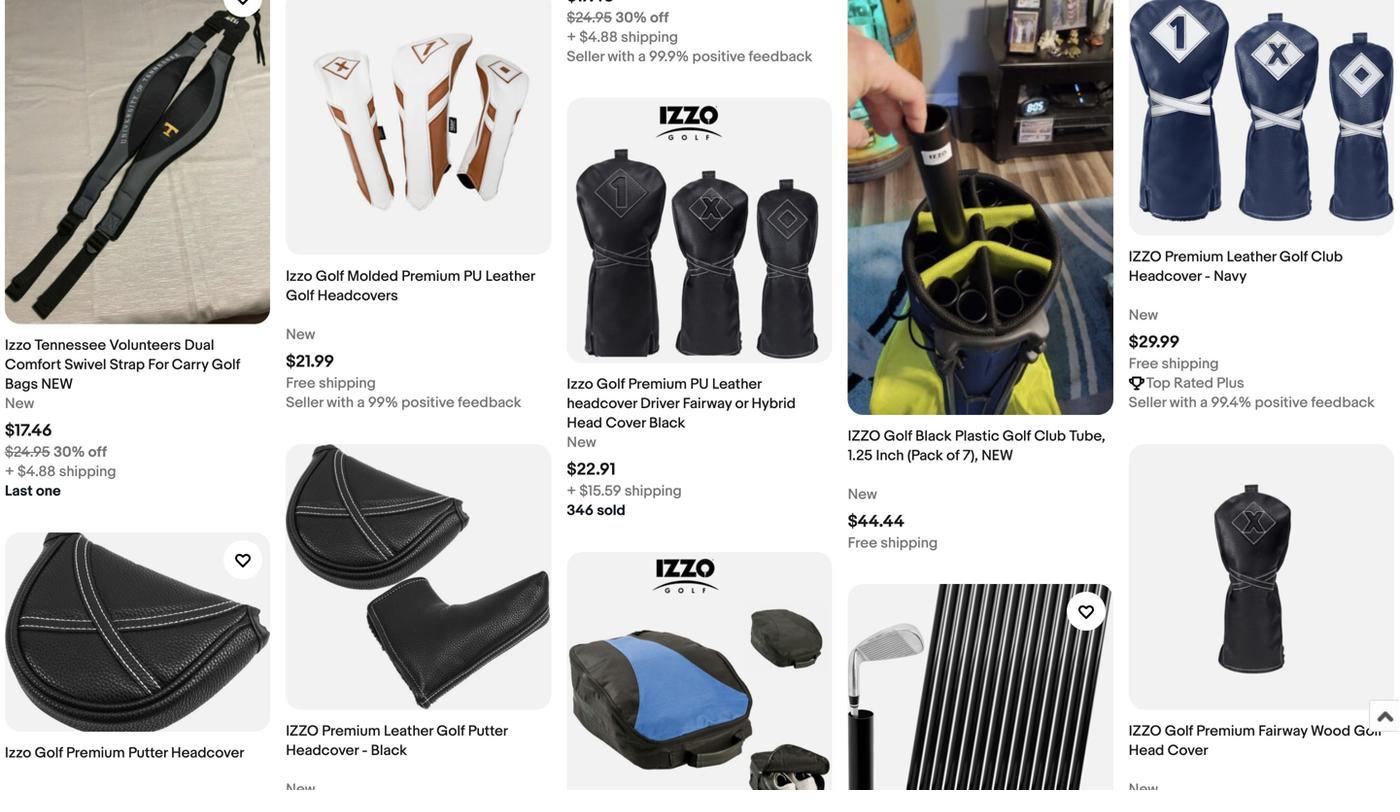 Task type: locate. For each thing, give the bounding box(es) containing it.
1 vertical spatial -
[[362, 742, 368, 759]]

hybrid
[[752, 395, 796, 413]]

0 horizontal spatial black
[[371, 742, 407, 759]]

1 vertical spatial + $4.88 shipping text field
[[5, 462, 116, 482]]

1 horizontal spatial free shipping text field
[[848, 534, 938, 553]]

pu
[[464, 268, 482, 285], [690, 376, 709, 393]]

fairway left or
[[683, 395, 732, 413]]

new
[[41, 376, 73, 393], [982, 447, 1014, 465]]

leather
[[1227, 248, 1277, 266], [486, 268, 535, 285], [712, 376, 762, 393], [384, 722, 433, 740]]

None text field
[[567, 0, 614, 7], [286, 780, 315, 790], [1129, 780, 1159, 790], [567, 0, 614, 7], [286, 780, 315, 790], [1129, 780, 1159, 790]]

+ $4.88 shipping text field
[[567, 28, 678, 47], [5, 462, 116, 482]]

1 vertical spatial head
[[1129, 742, 1165, 759]]

$4.88 down previous price $24.95 30% off text box on the left of the page
[[580, 29, 618, 46]]

0 vertical spatial -
[[1205, 268, 1211, 285]]

1 horizontal spatial + $4.88 shipping text field
[[567, 28, 678, 47]]

club
[[1312, 248, 1343, 266], [1035, 428, 1066, 445]]

2 horizontal spatial free shipping text field
[[1129, 354, 1219, 374]]

izzo
[[286, 268, 312, 285], [5, 337, 31, 354], [567, 376, 594, 393], [5, 745, 31, 762]]

shipping up rated
[[1162, 355, 1219, 373]]

new up $21.99
[[286, 326, 315, 344]]

0 vertical spatial off
[[650, 9, 669, 27]]

2 vertical spatial new text field
[[567, 433, 596, 453]]

1 horizontal spatial positive
[[692, 48, 746, 66]]

1 horizontal spatial putter
[[468, 722, 508, 740]]

0 vertical spatial pu
[[464, 268, 482, 285]]

1 vertical spatial club
[[1035, 428, 1066, 445]]

head
[[567, 415, 603, 432], [1129, 742, 1165, 759]]

0 vertical spatial $24.95
[[567, 9, 612, 27]]

0 horizontal spatial cover
[[606, 415, 646, 432]]

izzo premium leather golf club headcover - navy
[[1129, 248, 1343, 285]]

99%
[[368, 394, 398, 412]]

1 horizontal spatial free
[[848, 535, 878, 552]]

1 horizontal spatial feedback
[[749, 48, 813, 66]]

2 horizontal spatial new text field
[[1129, 306, 1159, 325]]

free shipping text field for $44.44
[[848, 534, 938, 553]]

free down the $44.44 on the right of the page
[[848, 535, 878, 552]]

+ inside izzo tennessee volunteers dual comfort swivel strap for carry golf bags new new $17.46 $24.95 30% off + $4.88 shipping last one
[[5, 463, 14, 481]]

putter inside izzo premium leather golf putter headcover - black
[[468, 722, 508, 740]]

free down $21.99
[[286, 375, 315, 392]]

0 vertical spatial +
[[567, 29, 576, 46]]

new inside new $29.99 free shipping
[[1129, 307, 1159, 324]]

new down the comfort
[[41, 376, 73, 393]]

1 horizontal spatial fairway
[[1259, 722, 1308, 740]]

1 horizontal spatial cover
[[1168, 742, 1209, 759]]

$29.99 text field
[[1129, 333, 1180, 353]]

2 horizontal spatial feedback
[[1312, 394, 1375, 412]]

0 horizontal spatial fairway
[[683, 395, 732, 413]]

0 horizontal spatial seller
[[286, 394, 323, 412]]

2 horizontal spatial positive
[[1255, 394, 1308, 412]]

0 horizontal spatial feedback
[[458, 394, 522, 412]]

1 horizontal spatial seller
[[567, 48, 605, 66]]

new inside izzo tennessee volunteers dual comfort swivel strap for carry golf bags new new $17.46 $24.95 30% off + $4.88 shipping last one
[[41, 376, 73, 393]]

1 vertical spatial $24.95
[[5, 444, 50, 461]]

1 horizontal spatial black
[[649, 415, 685, 432]]

izzo golf premium fairway wood golf head cover
[[1129, 722, 1383, 759]]

seller down $21.99
[[286, 394, 323, 412]]

0 vertical spatial new
[[41, 376, 73, 393]]

Seller with a 99.4% positive feedback text field
[[1129, 393, 1375, 413]]

$44.44
[[848, 512, 905, 532]]

-
[[1205, 268, 1211, 285], [362, 742, 368, 759]]

a inside $24.95 30% off + $4.88 shipping seller with a 99.9% positive feedback
[[638, 48, 646, 66]]

tube,
[[1070, 428, 1106, 445]]

seller inside new $21.99 free shipping seller with a 99% positive feedback
[[286, 394, 323, 412]]

- inside 'izzo premium leather golf club headcover - navy'
[[1205, 268, 1211, 285]]

- for navy
[[1205, 268, 1211, 285]]

1 horizontal spatial $4.88
[[580, 29, 618, 46]]

positive inside new $21.99 free shipping seller with a 99% positive feedback
[[401, 394, 455, 412]]

0 horizontal spatial putter
[[128, 745, 168, 762]]

new text field for $29.99
[[1129, 306, 1159, 325]]

2 horizontal spatial with
[[1170, 394, 1197, 412]]

30% inside izzo tennessee volunteers dual comfort swivel strap for carry golf bags new new $17.46 $24.95 30% off + $4.88 shipping last one
[[54, 444, 85, 461]]

2 horizontal spatial seller
[[1129, 394, 1167, 412]]

premium inside izzo golf molded premium pu leather golf headcovers
[[402, 268, 460, 285]]

with
[[608, 48, 635, 66], [327, 394, 354, 412], [1170, 394, 1197, 412]]

cover
[[606, 415, 646, 432], [1168, 742, 1209, 759]]

plus
[[1217, 375, 1245, 392]]

plastic
[[955, 428, 1000, 445]]

0 horizontal spatial $4.88
[[18, 463, 56, 481]]

+ $4.88 shipping text field up 99.9% at the left of page
[[567, 28, 678, 47]]

a left 99.9% at the left of page
[[638, 48, 646, 66]]

cover inside izzo golf premium pu leather headcover driver fairway or hybrid head cover black new $22.91 + $15.59 shipping 346 sold
[[606, 415, 646, 432]]

0 vertical spatial head
[[567, 415, 603, 432]]

1 vertical spatial new text field
[[5, 394, 34, 414]]

30% up the one
[[54, 444, 85, 461]]

shipping down previous price $24.95 30% off text field
[[59, 463, 116, 481]]

0 horizontal spatial new
[[41, 376, 73, 393]]

izzo
[[1129, 248, 1162, 266], [848, 428, 881, 445], [286, 722, 319, 740], [1129, 722, 1162, 740]]

seller down previous price $24.95 30% off text box on the left of the page
[[567, 48, 605, 66]]

new inside izzo golf premium pu leather headcover driver fairway or hybrid head cover black new $22.91 + $15.59 shipping 346 sold
[[567, 434, 596, 452]]

with down previous price $24.95 30% off text box on the left of the page
[[608, 48, 635, 66]]

free
[[1129, 355, 1159, 373], [286, 375, 315, 392], [848, 535, 878, 552]]

1 vertical spatial +
[[5, 463, 14, 481]]

new text field up $21.99
[[286, 325, 315, 345]]

izzo golf premium fairway wood golf head cover link
[[1129, 444, 1395, 790]]

headcover inside 'izzo premium leather golf club headcover - navy'
[[1129, 268, 1202, 285]]

fairway
[[683, 395, 732, 413], [1259, 722, 1308, 740]]

+ $15.59 shipping text field
[[567, 482, 682, 501]]

1 horizontal spatial off
[[650, 9, 669, 27]]

1 horizontal spatial a
[[638, 48, 646, 66]]

izzo inside izzo golf premium pu leather headcover driver fairway or hybrid head cover black new $22.91 + $15.59 shipping 346 sold
[[567, 376, 594, 393]]

black inside izzo premium leather golf putter headcover - black
[[371, 742, 407, 759]]

new right 7), in the right of the page
[[982, 447, 1014, 465]]

1 vertical spatial fairway
[[1259, 722, 1308, 740]]

positive
[[692, 48, 746, 66], [401, 394, 455, 412], [1255, 394, 1308, 412]]

new down bags
[[5, 395, 34, 413]]

free shipping text field down $44.44 text field
[[848, 534, 938, 553]]

0 horizontal spatial a
[[357, 394, 365, 412]]

New text field
[[286, 325, 315, 345], [848, 485, 878, 505]]

izzo inside izzo tennessee volunteers dual comfort swivel strap for carry golf bags new new $17.46 $24.95 30% off + $4.88 shipping last one
[[5, 337, 31, 354]]

$24.95
[[567, 9, 612, 27], [5, 444, 50, 461]]

one
[[36, 483, 61, 500]]

2 horizontal spatial free
[[1129, 355, 1159, 373]]

strap
[[110, 356, 145, 374]]

Free shipping text field
[[1129, 354, 1219, 374], [286, 374, 376, 393], [848, 534, 938, 553]]

0 horizontal spatial $24.95
[[5, 444, 50, 461]]

shipping up the sold
[[625, 483, 682, 500]]

1 vertical spatial cover
[[1168, 742, 1209, 759]]

Seller with a 99.9% positive feedback text field
[[567, 47, 813, 67]]

$22.91 text field
[[567, 460, 616, 480]]

free shipping text field for $29.99
[[1129, 354, 1219, 374]]

premium
[[1165, 248, 1224, 266], [402, 268, 460, 285], [628, 376, 687, 393], [322, 722, 381, 740], [1197, 722, 1256, 740], [66, 745, 125, 762]]

0 horizontal spatial free
[[286, 375, 315, 392]]

$4.88 inside $24.95 30% off + $4.88 shipping seller with a 99.9% positive feedback
[[580, 29, 618, 46]]

or
[[735, 395, 748, 413]]

new
[[1129, 307, 1159, 324], [286, 326, 315, 344], [5, 395, 34, 413], [567, 434, 596, 452], [848, 486, 878, 504]]

0 horizontal spatial new text field
[[5, 394, 34, 414]]

wood
[[1311, 722, 1351, 740]]

0 horizontal spatial 30%
[[54, 444, 85, 461]]

1 horizontal spatial new text field
[[848, 485, 878, 505]]

black inside izzo golf premium pu leather headcover driver fairway or hybrid head cover black new $22.91 + $15.59 shipping 346 sold
[[649, 415, 685, 432]]

putter
[[468, 722, 508, 740], [128, 745, 168, 762]]

new inside new $21.99 free shipping seller with a 99% positive feedback
[[286, 326, 315, 344]]

free for $29.99
[[1129, 355, 1159, 373]]

positive inside text field
[[1255, 394, 1308, 412]]

1 horizontal spatial new
[[982, 447, 1014, 465]]

off
[[650, 9, 669, 27], [88, 444, 107, 461]]

0 vertical spatial putter
[[468, 722, 508, 740]]

free shipping text field down $21.99
[[286, 374, 376, 393]]

leather inside izzo premium leather golf putter headcover - black
[[384, 722, 433, 740]]

0 horizontal spatial club
[[1035, 428, 1066, 445]]

0 horizontal spatial new text field
[[286, 325, 315, 345]]

0 vertical spatial new text field
[[1129, 306, 1159, 325]]

1 horizontal spatial headcover
[[286, 742, 359, 759]]

0 horizontal spatial pu
[[464, 268, 482, 285]]

1 vertical spatial off
[[88, 444, 107, 461]]

0 horizontal spatial free shipping text field
[[286, 374, 376, 393]]

golf inside 'izzo premium leather golf club headcover - navy'
[[1280, 248, 1308, 266]]

golf
[[1280, 248, 1308, 266], [316, 268, 344, 285], [286, 287, 314, 305], [212, 356, 240, 374], [597, 376, 625, 393], [884, 428, 912, 445], [1003, 428, 1031, 445], [437, 722, 465, 740], [1165, 722, 1194, 740], [1354, 722, 1383, 740], [35, 745, 63, 762]]

+ $4.88 shipping text field up the one
[[5, 462, 116, 482]]

positive right 99.4%
[[1255, 394, 1308, 412]]

with down rated
[[1170, 394, 1197, 412]]

1 vertical spatial new
[[982, 447, 1014, 465]]

positive right "99%"
[[401, 394, 455, 412]]

0 horizontal spatial head
[[567, 415, 603, 432]]

(pack
[[908, 447, 943, 465]]

+
[[567, 29, 576, 46], [5, 463, 14, 481], [567, 483, 576, 500]]

seller
[[567, 48, 605, 66], [286, 394, 323, 412], [1129, 394, 1167, 412]]

of
[[947, 447, 960, 465]]

headcover inside izzo premium leather golf putter headcover - black
[[286, 742, 359, 759]]

30%
[[616, 9, 647, 27], [54, 444, 85, 461]]

+ inside $24.95 30% off + $4.88 shipping seller with a 99.9% positive feedback
[[567, 29, 576, 46]]

0 horizontal spatial -
[[362, 742, 368, 759]]

free shipping text field for $21.99
[[286, 374, 376, 393]]

free shipping text field up top
[[1129, 354, 1219, 374]]

a left "99%"
[[357, 394, 365, 412]]

izzo inside izzo golf black plastic golf club tube, 1.25 inch (pack of 7), new
[[848, 428, 881, 445]]

7),
[[963, 447, 979, 465]]

izzo for izzo golf black plastic golf club tube, 1.25 inch (pack of 7), new
[[848, 428, 881, 445]]

a
[[638, 48, 646, 66], [357, 394, 365, 412], [1200, 394, 1208, 412]]

0 vertical spatial club
[[1312, 248, 1343, 266]]

$4.88
[[580, 29, 618, 46], [18, 463, 56, 481]]

1 vertical spatial 30%
[[54, 444, 85, 461]]

0 vertical spatial fairway
[[683, 395, 732, 413]]

0 vertical spatial cover
[[606, 415, 646, 432]]

2 vertical spatial free
[[848, 535, 878, 552]]

1 horizontal spatial with
[[608, 48, 635, 66]]

1 horizontal spatial $24.95
[[567, 9, 612, 27]]

$4.88 up "last one" text field
[[18, 463, 56, 481]]

previous price $24.95 30% off text field
[[5, 443, 107, 462]]

0 horizontal spatial off
[[88, 444, 107, 461]]

1 horizontal spatial club
[[1312, 248, 1343, 266]]

0 vertical spatial $4.88
[[580, 29, 618, 46]]

last
[[5, 483, 33, 500]]

0 horizontal spatial + $4.88 shipping text field
[[5, 462, 116, 482]]

free inside new $44.44 free shipping
[[848, 535, 878, 552]]

shipping up 99.9% at the left of page
[[621, 29, 678, 46]]

new text field for $22.91
[[567, 433, 596, 453]]

izzo inside izzo golf premium fairway wood golf head cover
[[1129, 722, 1162, 740]]

0 vertical spatial new text field
[[286, 325, 315, 345]]

izzo for izzo golf premium fairway wood golf head cover
[[1129, 722, 1162, 740]]

izzo inside izzo premium leather golf putter headcover - black
[[286, 722, 319, 740]]

positive right 99.9% at the left of page
[[692, 48, 746, 66]]

0 horizontal spatial with
[[327, 394, 354, 412]]

club inside 'izzo premium leather golf club headcover - navy'
[[1312, 248, 1343, 266]]

New text field
[[1129, 306, 1159, 325], [5, 394, 34, 414], [567, 433, 596, 453]]

izzo inside izzo golf molded premium pu leather golf headcovers
[[286, 268, 312, 285]]

0 vertical spatial free
[[1129, 355, 1159, 373]]

fairway left the wood
[[1259, 722, 1308, 740]]

$24.95 inside $24.95 30% off + $4.88 shipping seller with a 99.9% positive feedback
[[567, 9, 612, 27]]

shipping down $44.44 text field
[[881, 535, 938, 552]]

izzo premium leather golf putter headcover - black
[[286, 722, 508, 759]]

a inside new $21.99 free shipping seller with a 99% positive feedback
[[357, 394, 365, 412]]

free inside new $29.99 free shipping
[[1129, 355, 1159, 373]]

new text field up $22.91 text box
[[567, 433, 596, 453]]

seller inside $24.95 30% off + $4.88 shipping seller with a 99.9% positive feedback
[[567, 48, 605, 66]]

new text field up the $44.44 on the right of the page
[[848, 485, 878, 505]]

$21.99
[[286, 352, 334, 372]]

+ up 346
[[567, 483, 576, 500]]

shipping inside new $29.99 free shipping
[[1162, 355, 1219, 373]]

new text field for $44.44
[[848, 485, 878, 505]]

izzo golf molded premium pu leather golf headcovers
[[286, 268, 535, 305]]

0 vertical spatial 30%
[[616, 9, 647, 27]]

golf inside izzo golf premium pu leather headcover driver fairway or hybrid head cover black new $22.91 + $15.59 shipping 346 sold
[[597, 376, 625, 393]]

1 horizontal spatial pu
[[690, 376, 709, 393]]

shipping up "99%"
[[319, 375, 376, 392]]

seller down top
[[1129, 394, 1167, 412]]

2 horizontal spatial headcover
[[1129, 268, 1202, 285]]

shipping inside new $44.44 free shipping
[[881, 535, 938, 552]]

0 vertical spatial + $4.88 shipping text field
[[567, 28, 678, 47]]

- inside izzo premium leather golf putter headcover - black
[[362, 742, 368, 759]]

new inside new $44.44 free shipping
[[848, 486, 878, 504]]

comfort
[[5, 356, 61, 374]]

1 vertical spatial pu
[[690, 376, 709, 393]]

a down top rated plus text box
[[1200, 394, 1208, 412]]

free for $21.99
[[286, 375, 315, 392]]

free inside new $21.99 free shipping seller with a 99% positive feedback
[[286, 375, 315, 392]]

1 horizontal spatial 30%
[[616, 9, 647, 27]]

2 vertical spatial +
[[567, 483, 576, 500]]

free down '$29.99'
[[1129, 355, 1159, 373]]

new $21.99 free shipping seller with a 99% positive feedback
[[286, 326, 522, 412]]

new up '$29.99'
[[1129, 307, 1159, 324]]

with inside new $21.99 free shipping seller with a 99% positive feedback
[[327, 394, 354, 412]]

1 vertical spatial new text field
[[848, 485, 878, 505]]

1 horizontal spatial -
[[1205, 268, 1211, 285]]

0 horizontal spatial positive
[[401, 394, 455, 412]]

new for $29.99
[[1129, 307, 1159, 324]]

new text field up '$29.99'
[[1129, 306, 1159, 325]]

1 vertical spatial $4.88
[[18, 463, 56, 481]]

2 horizontal spatial a
[[1200, 394, 1208, 412]]

new up the $44.44 on the right of the page
[[848, 486, 878, 504]]

1 vertical spatial free
[[286, 375, 315, 392]]

1 horizontal spatial head
[[1129, 742, 1165, 759]]

new $44.44 free shipping
[[848, 486, 938, 552]]

+ up last
[[5, 463, 14, 481]]

premium inside izzo golf premium fairway wood golf head cover
[[1197, 722, 1256, 740]]

new up $22.91 text box
[[567, 434, 596, 452]]

with left "99%"
[[327, 394, 354, 412]]

bags
[[5, 376, 38, 393]]

pu inside izzo golf premium pu leather headcover driver fairway or hybrid head cover black new $22.91 + $15.59 shipping 346 sold
[[690, 376, 709, 393]]

black
[[649, 415, 685, 432], [916, 428, 952, 445], [371, 742, 407, 759]]

feedback
[[749, 48, 813, 66], [458, 394, 522, 412], [1312, 394, 1375, 412]]

1 horizontal spatial new text field
[[567, 433, 596, 453]]

$21.99 text field
[[286, 352, 334, 372]]

shipping
[[621, 29, 678, 46], [1162, 355, 1219, 373], [319, 375, 376, 392], [59, 463, 116, 481], [625, 483, 682, 500], [881, 535, 938, 552]]

+ down previous price $24.95 30% off text box on the left of the page
[[567, 29, 576, 46]]

izzo for izzo golf premium pu leather headcover driver fairway or hybrid head cover black new $22.91 + $15.59 shipping 346 sold
[[567, 376, 594, 393]]

new text field down bags
[[5, 394, 34, 414]]

30% up seller with a 99.9% positive feedback text field on the top
[[616, 9, 647, 27]]

headcover
[[1129, 268, 1202, 285], [286, 742, 359, 759], [171, 745, 244, 762]]

izzo inside 'izzo premium leather golf club headcover - navy'
[[1129, 248, 1162, 266]]

2 horizontal spatial black
[[916, 428, 952, 445]]



Task type: vqa. For each thing, say whether or not it's contained in the screenshot.
3rd SPONSORED from left
no



Task type: describe. For each thing, give the bounding box(es) containing it.
shipping inside izzo tennessee volunteers dual comfort swivel strap for carry golf bags new new $17.46 $24.95 30% off + $4.88 shipping last one
[[59, 463, 116, 481]]

carry
[[172, 356, 209, 374]]

izzo golf black plastic golf club tube, 1.25 inch (pack of 7), new
[[848, 428, 1106, 465]]

new for $44.44
[[848, 486, 878, 504]]

30% inside $24.95 30% off + $4.88 shipping seller with a 99.9% positive feedback
[[616, 9, 647, 27]]

feedback inside text field
[[1312, 394, 1375, 412]]

izzo premium leather golf putter headcover - black link
[[286, 444, 551, 790]]

new $29.99 free shipping
[[1129, 307, 1219, 373]]

fairway inside izzo golf premium fairway wood golf head cover
[[1259, 722, 1308, 740]]

$17.46
[[5, 421, 52, 441]]

dual
[[184, 337, 214, 354]]

izzo for izzo premium leather golf putter headcover - black
[[286, 722, 319, 740]]

new inside izzo tennessee volunteers dual comfort swivel strap for carry golf bags new new $17.46 $24.95 30% off + $4.88 shipping last one
[[5, 395, 34, 413]]

seller inside text field
[[1129, 394, 1167, 412]]

izzo for izzo premium leather golf club headcover - navy
[[1129, 248, 1162, 266]]

sold
[[597, 502, 626, 520]]

with inside $24.95 30% off + $4.88 shipping seller with a 99.9% positive feedback
[[608, 48, 635, 66]]

swivel
[[65, 356, 106, 374]]

1.25
[[848, 447, 873, 465]]

premium inside izzo golf premium pu leather headcover driver fairway or hybrid head cover black new $22.91 + $15.59 shipping 346 sold
[[628, 376, 687, 393]]

leather inside 'izzo premium leather golf club headcover - navy'
[[1227, 248, 1277, 266]]

navy
[[1214, 268, 1247, 285]]

Seller with a 99% positive feedback text field
[[286, 393, 522, 413]]

top rated plus
[[1147, 375, 1245, 392]]

$15.59
[[580, 483, 622, 500]]

previous price $24.95 30% off text field
[[567, 8, 669, 28]]

head inside izzo golf premium pu leather headcover driver fairway or hybrid head cover black new $22.91 + $15.59 shipping 346 sold
[[567, 415, 603, 432]]

new for $21.99
[[286, 326, 315, 344]]

izzo tennessee volunteers dual comfort swivel strap for carry golf bags new new $17.46 $24.95 30% off + $4.88 shipping last one
[[5, 337, 240, 500]]

fairway inside izzo golf premium pu leather headcover driver fairway or hybrid head cover black new $22.91 + $15.59 shipping 346 sold
[[683, 395, 732, 413]]

izzo for izzo golf molded premium pu leather golf headcovers
[[286, 268, 312, 285]]

driver
[[641, 395, 680, 413]]

tennessee
[[35, 337, 106, 354]]

$29.99
[[1129, 333, 1180, 353]]

headcovers
[[318, 287, 398, 305]]

$22.91
[[567, 460, 616, 480]]

0 horizontal spatial headcover
[[171, 745, 244, 762]]

volunteers
[[109, 337, 181, 354]]

pu inside izzo golf molded premium pu leather golf headcovers
[[464, 268, 482, 285]]

new text field for $21.99
[[286, 325, 315, 345]]

off inside $24.95 30% off + $4.88 shipping seller with a 99.9% positive feedback
[[650, 9, 669, 27]]

with inside text field
[[1170, 394, 1197, 412]]

346 sold text field
[[567, 501, 626, 521]]

feedback inside $24.95 30% off + $4.88 shipping seller with a 99.9% positive feedback
[[749, 48, 813, 66]]

$24.95 inside izzo tennessee volunteers dual comfort swivel strap for carry golf bags new new $17.46 $24.95 30% off + $4.88 shipping last one
[[5, 444, 50, 461]]

346
[[567, 502, 594, 520]]

off inside izzo tennessee volunteers dual comfort swivel strap for carry golf bags new new $17.46 $24.95 30% off + $4.88 shipping last one
[[88, 444, 107, 461]]

- for black
[[362, 742, 368, 759]]

shipping inside new $21.99 free shipping seller with a 99% positive feedback
[[319, 375, 376, 392]]

leather inside izzo golf molded premium pu leather golf headcovers
[[486, 268, 535, 285]]

shipping inside izzo golf premium pu leather headcover driver fairway or hybrid head cover black new $22.91 + $15.59 shipping 346 sold
[[625, 483, 682, 500]]

$17.46 text field
[[5, 421, 52, 441]]

positive inside $24.95 30% off + $4.88 shipping seller with a 99.9% positive feedback
[[692, 48, 746, 66]]

headcover for izzo premium leather golf putter headcover - black
[[286, 742, 359, 759]]

inch
[[876, 447, 904, 465]]

golf inside izzo tennessee volunteers dual comfort swivel strap for carry golf bags new new $17.46 $24.95 30% off + $4.88 shipping last one
[[212, 356, 240, 374]]

premium inside 'izzo premium leather golf club headcover - navy'
[[1165, 248, 1224, 266]]

black inside izzo golf black plastic golf club tube, 1.25 inch (pack of 7), new
[[916, 428, 952, 445]]

1 vertical spatial putter
[[128, 745, 168, 762]]

head inside izzo golf premium fairway wood golf head cover
[[1129, 742, 1165, 759]]

for
[[148, 356, 169, 374]]

new inside izzo golf black plastic golf club tube, 1.25 inch (pack of 7), new
[[982, 447, 1014, 465]]

seller with a 99.4% positive feedback
[[1129, 394, 1375, 412]]

+ inside izzo golf premium pu leather headcover driver fairway or hybrid head cover black new $22.91 + $15.59 shipping 346 sold
[[567, 483, 576, 500]]

izzo golf premium pu leather headcover driver fairway or hybrid head cover black new $22.91 + $15.59 shipping 346 sold
[[567, 376, 796, 520]]

premium inside izzo premium leather golf putter headcover - black
[[322, 722, 381, 740]]

izzo for izzo golf premium putter headcover
[[5, 745, 31, 762]]

izzo for izzo tennessee volunteers dual comfort swivel strap for carry golf bags new new $17.46 $24.95 30% off + $4.88 shipping last one
[[5, 337, 31, 354]]

$24.95 30% off + $4.88 shipping seller with a 99.9% positive feedback
[[567, 9, 813, 66]]

new text field for $17.46
[[5, 394, 34, 414]]

Top Rated Plus text field
[[1147, 374, 1245, 393]]

cover inside izzo golf premium fairway wood golf head cover
[[1168, 742, 1209, 759]]

feedback inside new $21.99 free shipping seller with a 99% positive feedback
[[458, 394, 522, 412]]

club inside izzo golf black plastic golf club tube, 1.25 inch (pack of 7), new
[[1035, 428, 1066, 445]]

99.4%
[[1211, 394, 1252, 412]]

headcover
[[567, 395, 637, 413]]

golf inside izzo premium leather golf putter headcover - black
[[437, 722, 465, 740]]

molded
[[347, 268, 398, 285]]

rated
[[1174, 375, 1214, 392]]

headcover for izzo premium leather golf club headcover - navy
[[1129, 268, 1202, 285]]

shipping inside $24.95 30% off + $4.88 shipping seller with a 99.9% positive feedback
[[621, 29, 678, 46]]

a inside text field
[[1200, 394, 1208, 412]]

leather inside izzo golf premium pu leather headcover driver fairway or hybrid head cover black new $22.91 + $15.59 shipping 346 sold
[[712, 376, 762, 393]]

izzo golf premium putter headcover link
[[5, 533, 270, 790]]

free for $44.44
[[848, 535, 878, 552]]

$4.88 inside izzo tennessee volunteers dual comfort swivel strap for carry golf bags new new $17.46 $24.95 30% off + $4.88 shipping last one
[[18, 463, 56, 481]]

top
[[1147, 375, 1171, 392]]

Last one text field
[[5, 482, 61, 501]]

99.9%
[[649, 48, 689, 66]]

izzo golf premium putter headcover
[[5, 745, 244, 762]]

$44.44 text field
[[848, 512, 905, 532]]



